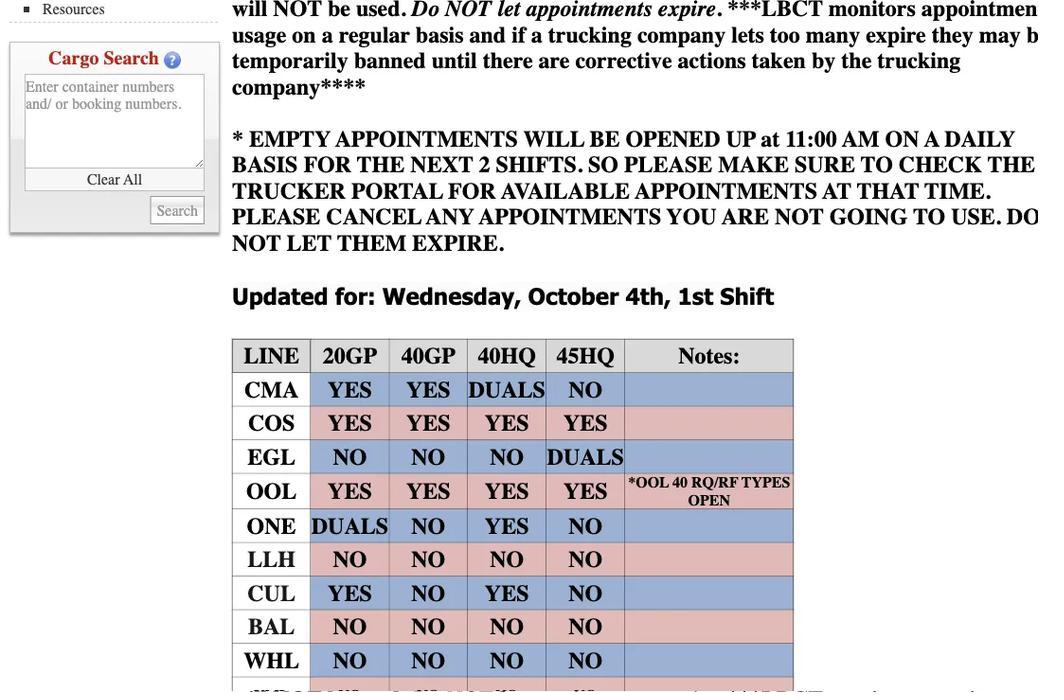 Task type: describe. For each thing, give the bounding box(es) containing it.
40gp
[[402, 344, 456, 370]]

40
[[673, 475, 688, 492]]

1 horizontal spatial not
[[776, 204, 825, 230]]

resources
[[43, 0, 105, 18]]

available
[[502, 178, 630, 204]]

regular
[[339, 22, 411, 48]]

2 a from the left
[[532, 22, 543, 48]]

opened
[[626, 126, 721, 152]]

updated
[[232, 283, 329, 310]]

clear all button
[[25, 169, 205, 191]]

*ool 40 rq/rf types open
[[629, 475, 791, 510]]

2 horizontal spatial duals
[[548, 444, 625, 471]]

sure
[[795, 152, 856, 178]]

​whl
[[244, 648, 299, 674]]

basis
[[232, 152, 298, 178]]

one
[[247, 514, 296, 540]]

next
[[411, 152, 474, 178]]

11:00
[[786, 126, 838, 152]]

a
[[925, 126, 940, 152]]

they
[[933, 22, 974, 48]]

0 horizontal spatial to
[[862, 152, 894, 178]]

egl
[[248, 444, 296, 471]]

empty
[[249, 126, 331, 152]]

. ***lbct monitors appointment usage on a regular basis and if a trucking company lets too many expire they may 
[[232, 0, 1039, 100]]

do
[[1008, 204, 1039, 230]]

search
[[104, 47, 159, 69]]

* empty appointments will be opened up at 11:00 am on a daily basis for the next 2 shifts.  so please make sure to check the trucker por​tal for available appointments at that time. please cancel any appointments you are not going to use.  do not let them expire.
[[232, 126, 1039, 257]]

40hq
[[478, 344, 536, 370]]

time.
[[925, 178, 991, 204]]

at
[[823, 178, 852, 204]]

going
[[830, 204, 908, 230]]

1 vertical spatial to
[[914, 204, 946, 230]]

for:
[[335, 283, 376, 310]]

1 horizontal spatial for
[[448, 178, 497, 204]]

october
[[529, 283, 619, 310]]

Enter container numbers and/ or booking numbers.  text field
[[25, 74, 205, 169]]

on
[[292, 22, 316, 48]]

make
[[719, 152, 790, 178]]

line
[[244, 344, 299, 370]]

*
[[232, 126, 244, 152]]

up
[[727, 126, 756, 152]]

basis
[[416, 22, 464, 48]]

appointments down "up" at the right
[[635, 178, 818, 204]]

1 the from the left
[[357, 152, 405, 178]]

shift
[[721, 283, 775, 310]]

cargo search
[[48, 47, 159, 69]]

trucker
[[232, 178, 346, 204]]

and
[[470, 22, 506, 48]]

open
[[689, 492, 731, 510]]

so
[[589, 152, 619, 178]]

that
[[858, 178, 920, 204]]

them
[[337, 230, 407, 257]]

appointments down shifts.
[[479, 204, 662, 230]]

use.
[[952, 204, 1002, 230]]

daily
[[945, 126, 1016, 152]]

resources link
[[24, 0, 218, 18]]

are
[[722, 204, 770, 230]]

por​tal
[[352, 178, 443, 204]]

ool
[[246, 479, 297, 505]]

lets
[[732, 22, 765, 48]]

many
[[807, 22, 861, 48]]

at
[[761, 126, 780, 152]]



Task type: vqa. For each thing, say whether or not it's contained in the screenshot.


Task type: locate. For each thing, give the bounding box(es) containing it.
cos
[[248, 411, 295, 437]]

*ool
[[629, 475, 670, 492]]

​no
[[569, 547, 603, 573], [412, 581, 446, 607], [569, 581, 603, 607], [333, 648, 367, 674], [412, 648, 446, 674], [490, 648, 524, 674], [569, 648, 603, 674]]

the
[[357, 152, 405, 178], [988, 152, 1036, 178]]

am
[[843, 126, 880, 152]]

20gp
[[323, 344, 377, 370]]

1 vertical spatial duals
[[548, 444, 625, 471]]

you
[[667, 204, 717, 230]]

llh
[[248, 547, 296, 573]]

too
[[771, 22, 801, 48]]

a
[[322, 22, 333, 48], [532, 22, 543, 48]]

45hq
[[557, 344, 615, 370]]

updated for: wednesday, october 4th, 1st shift
[[232, 283, 775, 310]]

0 horizontal spatial duals
[[312, 514, 389, 540]]

a right on
[[322, 22, 333, 48]]

0 horizontal spatial please
[[232, 204, 321, 230]]

may
[[980, 22, 1022, 48]]

not
[[776, 204, 825, 230], [232, 230, 281, 257]]

2 the from the left
[[988, 152, 1036, 178]]

1 vertical spatial please
[[232, 204, 321, 230]]

1st
[[678, 283, 714, 310]]

***lbct
[[728, 0, 824, 22]]

please
[[625, 152, 713, 178], [232, 204, 321, 230]]

monitors
[[829, 0, 917, 22]]

please down basis
[[232, 204, 321, 230]]

cargo
[[48, 47, 99, 69]]

2
[[479, 152, 491, 178]]

shifts.
[[496, 152, 583, 178]]

appointments up por​tal
[[336, 126, 518, 152]]

will
[[524, 126, 585, 152]]

please up you on the top right
[[625, 152, 713, 178]]

for up expire.
[[448, 178, 497, 204]]

0 horizontal spatial for
[[304, 152, 352, 178]]

None submit
[[150, 196, 205, 225]]

cul
[[248, 581, 296, 607]]

​​no
[[569, 615, 603, 641]]

to
[[862, 152, 894, 178], [914, 204, 946, 230]]

the up do
[[988, 152, 1036, 178]]

all
[[123, 171, 142, 188]]

for right basis
[[304, 152, 352, 178]]

1 horizontal spatial duals
[[469, 377, 546, 403]]

duals
[[469, 377, 546, 403], [548, 444, 625, 471], [312, 514, 389, 540]]

0 vertical spatial duals
[[469, 377, 546, 403]]

company
[[638, 22, 726, 48]]

if
[[512, 22, 526, 48]]

cancel
[[326, 204, 422, 230]]

cma
[[244, 377, 299, 403]]

let
[[287, 230, 332, 257]]

no
[[569, 377, 603, 403], [333, 444, 367, 471], [412, 444, 446, 471], [490, 444, 524, 471], [412, 514, 446, 540], [569, 514, 603, 540], [333, 547, 367, 573], [412, 547, 446, 573], [490, 547, 524, 573], [333, 615, 367, 641], [412, 615, 446, 641], [490, 615, 524, 641]]

rq/rf
[[692, 475, 739, 492]]

appointments
[[336, 126, 518, 152], [635, 178, 818, 204], [479, 204, 662, 230]]

1 horizontal spatial the
[[988, 152, 1036, 178]]

1 horizontal spatial to
[[914, 204, 946, 230]]

trucking
[[549, 22, 632, 48]]

2 vertical spatial duals
[[312, 514, 389, 540]]

0 horizontal spatial the
[[357, 152, 405, 178]]

a right the if
[[532, 22, 543, 48]]

expire.
[[412, 230, 504, 257]]

1 horizontal spatial please
[[625, 152, 713, 178]]

0 horizontal spatial not
[[232, 230, 281, 257]]

clear all
[[87, 171, 142, 188]]

any
[[426, 204, 475, 230]]

not left let
[[232, 230, 281, 257]]

yes
[[328, 377, 372, 403], [407, 377, 451, 403], [328, 411, 372, 437], [407, 411, 451, 437], [485, 411, 529, 437], [564, 411, 608, 437], [328, 479, 372, 505], [407, 479, 451, 505], [485, 479, 529, 505], [564, 479, 608, 505], [485, 514, 529, 540], [328, 581, 372, 607], [485, 581, 529, 607]]

0 vertical spatial please
[[625, 152, 713, 178]]

notes:
[[679, 344, 741, 370]]

check
[[899, 152, 983, 178]]

on
[[886, 126, 920, 152]]

the up 'cancel'
[[357, 152, 405, 178]]

clear
[[87, 171, 120, 188]]

.
[[717, 0, 722, 22]]

to left "use." at top
[[914, 204, 946, 230]]

for
[[304, 152, 352, 178], [448, 178, 497, 204]]

be
[[590, 126, 620, 152]]

not right are
[[776, 204, 825, 230]]

4th,
[[626, 283, 672, 310]]

to right at
[[862, 152, 894, 178]]

1 a from the left
[[322, 22, 333, 48]]

1 horizontal spatial a
[[532, 22, 543, 48]]

appointment
[[922, 0, 1039, 22]]

wednesday,
[[383, 283, 522, 310]]

types
[[742, 475, 791, 492]]

usage
[[232, 22, 287, 48]]

expire
[[867, 22, 927, 48]]

0 vertical spatial to
[[862, 152, 894, 178]]

bal
[[248, 615, 295, 641]]

0 horizontal spatial a
[[322, 22, 333, 48]]



